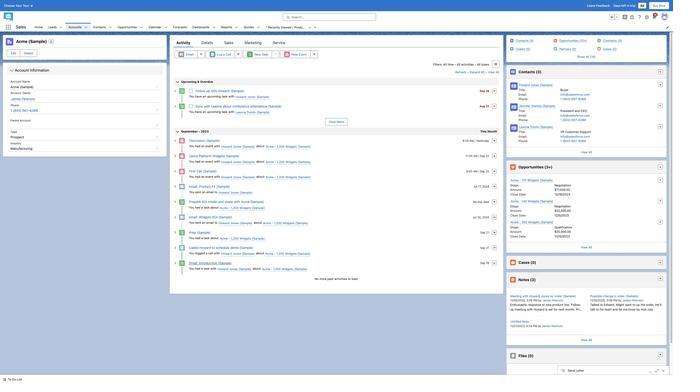 Task type: locate. For each thing, give the bounding box(es) containing it.
close for $20,000.00 close date:
[[511, 235, 519, 238]]

0 vertical spatial sent
[[195, 190, 201, 194]]

stage: down acme - 140 widgets (sample) link
[[511, 204, 520, 208]]

a inside button
[[223, 53, 225, 56]]

called howard to schedule demo (sample)
[[189, 246, 254, 250]]

you down called
[[189, 252, 194, 255]]

8:00
[[463, 139, 469, 143]]

1 vertical spatial contacts image
[[511, 69, 516, 75]]

view more button
[[326, 118, 348, 126]]

1 vertical spatial negotiation
[[555, 204, 572, 208]]

contacts image
[[511, 39, 514, 42], [511, 69, 516, 75]]

1 3:06 from the left
[[527, 299, 533, 302]]

2 task image from the top
[[179, 199, 185, 205]]

1 vertical spatial call
[[197, 169, 202, 173]]

text default image inside calendar list item
[[164, 26, 168, 29]]

9:00
[[467, 170, 473, 173]]

1 new from the left
[[255, 53, 261, 56]]

view all
[[582, 150, 593, 154], [582, 246, 593, 249], [582, 338, 593, 342]]

2 info@salesforce.com link from the top
[[561, 114, 591, 117]]

edit type image
[[156, 135, 159, 138]]

send inside send letter link
[[568, 369, 576, 373]]

load.
[[352, 277, 359, 281]]

sep 21 down the jul 30, 2024
[[481, 231, 490, 235]]

share
[[225, 200, 233, 204]]

0 vertical spatial email
[[207, 190, 214, 194]]

1 contacts image from the top
[[511, 39, 514, 42]]

call
[[226, 53, 231, 56], [197, 169, 202, 173]]

an inside you sent an email to howard jones (sample) about acme - 1,200 widgets (sample)
[[202, 221, 206, 225]]

text default image
[[314, 26, 317, 29], [60, 26, 63, 29], [140, 26, 143, 29], [164, 26, 168, 29], [212, 26, 216, 29], [308, 26, 312, 29], [174, 105, 177, 108], [174, 139, 177, 142], [174, 154, 177, 158], [174, 185, 177, 188], [174, 246, 177, 250], [660, 354, 663, 357], [3, 378, 6, 381]]

1 horizontal spatial send
[[568, 369, 576, 373]]

3 info@salesforce.com link from the top
[[561, 135, 591, 138]]

negotiation for $22,500.00 close date:
[[555, 204, 572, 208]]

no left more
[[315, 277, 319, 281]]

(3) for contacts (3)
[[537, 70, 542, 74]]

task inside you had a task with howard jones (sample) about acme - 1,200 widgets (sample)
[[204, 267, 210, 271]]

8 you from the top
[[189, 221, 194, 225]]

21 for about
[[487, 246, 490, 250]]

peterson
[[22, 97, 35, 101], [552, 299, 564, 302], [632, 299, 644, 302], [552, 325, 564, 328]]

1 close from the top
[[511, 193, 519, 196]]

info@salesforce.com phone: for president
[[519, 114, 591, 122]]

1 11/30/2025, from the left
[[511, 299, 526, 302]]

1 2024 from the top
[[483, 185, 490, 189]]

1 vertical spatial you had a task about acme - 1,200 widgets (sample)
[[189, 236, 265, 241]]

next up the proposal on the right of the page
[[559, 308, 565, 311]]

0 vertical spatial team
[[605, 308, 612, 311]]

jul for email: product fit (sample)
[[474, 185, 478, 189]]

do left run
[[572, 317, 576, 321]]

close down acme - 200 widgets (sample) link
[[511, 235, 519, 238]]

1 vertical spatial upcoming
[[207, 110, 221, 114]]

you inside you had a task with howard jones (sample) about acme - 1,200 widgets (sample)
[[189, 267, 194, 271]]

2 horizontal spatial leanne
[[520, 125, 530, 129]]

orders (0) link
[[516, 47, 531, 51]]

text default image
[[84, 26, 88, 29], [109, 26, 112, 29], [235, 26, 238, 29], [257, 26, 260, 29], [10, 69, 14, 73], [174, 89, 177, 93], [174, 170, 177, 173], [174, 200, 177, 204], [174, 216, 177, 219], [174, 231, 177, 234], [174, 262, 177, 265], [660, 277, 663, 281]]

roi left model
[[202, 200, 207, 204]]

(800) for vp customer support email:
[[563, 139, 571, 143]]

event image left demo
[[179, 153, 185, 159]]

3 view all from the top
[[582, 338, 593, 342]]

demo right 'schedule'
[[231, 246, 239, 250]]

6389 up ceo
[[579, 97, 587, 101]]

order right re:
[[555, 294, 563, 298]]

no for no due date
[[474, 200, 477, 204]]

peterson inside the meeting with howard jones re: order (sample) 11/30/2025, 3:06 pm by james peterson enthusiastic response to new product line. follow- up meeting with howard is set for next month. prior to next meeting, need to: send proposal to howard's team make adjustments to demo do run through with anne and jason
[[552, 299, 564, 302]]

0 vertical spatial info@salesforce.com
[[561, 93, 591, 96]]

opportunities for opportunities (3+)
[[519, 165, 544, 169]]

up left the
[[637, 303, 641, 307]]

2 negotiation amount: from the top
[[511, 204, 572, 213]]

follow up with howard (sample) link
[[196, 89, 244, 93]]

0 vertical spatial up
[[206, 89, 210, 93]]

info@salesforce.com link for president
[[561, 114, 591, 117]]

howard down email: introduction (sample) link
[[218, 267, 229, 271]]

cases (0)
[[519, 261, 537, 265]]

sep 18
[[481, 262, 490, 265]]

1 horizontal spatial roi
[[212, 215, 218, 219]]

to inside you sent an email to howard jones (sample)
[[215, 190, 218, 194]]

2 email from the top
[[207, 221, 214, 225]]

0 horizontal spatial order
[[555, 294, 563, 298]]

by up response
[[539, 299, 542, 302]]

howard jones (sample) link for sep 21
[[221, 252, 255, 257]]

task down model
[[204, 206, 210, 209]]

with down overdue
[[211, 89, 217, 93]]

you down prep on the bottom of the page
[[189, 236, 194, 240]]

amount: for $17,000.00 close date:
[[511, 188, 523, 192]]

12/18/2023
[[555, 193, 571, 196]]

activities right past
[[335, 277, 347, 281]]

2 close from the top
[[511, 214, 519, 217]]

3:06
[[527, 299, 533, 302], [607, 299, 613, 302]]

with down email: introduction (sample) link
[[211, 267, 217, 271]]

an down "email: widgets roi (sample)" link
[[202, 221, 206, 225]]

product
[[199, 185, 211, 189]]

sent for you sent an email to howard jones (sample) about acme - 1,200 widgets (sample)
[[195, 221, 201, 225]]

0 vertical spatial do
[[572, 317, 576, 321]]

667- for buyer email:
[[572, 97, 579, 101]]

3 event from the top
[[206, 175, 214, 179]]

1 vertical spatial cases image
[[511, 260, 516, 265]]

0 vertical spatial you had an event with howard jones (sample) about acme - 1,200 widgets (sample)
[[189, 144, 311, 149]]

upcoming for leanne
[[207, 110, 221, 114]]

2 phone: from the top
[[519, 118, 529, 122]]

2 view all from the top
[[582, 246, 593, 249]]

event image
[[179, 138, 185, 144], [179, 153, 185, 159]]

email: up jennifer
[[519, 93, 528, 96]]

send left letter
[[568, 369, 576, 373]]

(0) for files (0)
[[528, 354, 534, 358]]

orders image
[[511, 47, 514, 50]]

new left 'event'
[[292, 53, 298, 56]]

account name
[[11, 80, 30, 83]]

3 info@salesforce.com phone: from the top
[[519, 135, 591, 143]]

1 vertical spatial opportunities
[[519, 165, 544, 169]]

1 horizontal spatial opportunities
[[519, 165, 544, 169]]

new inside button
[[255, 53, 261, 56]]

0 vertical spatial view all
[[582, 150, 593, 154]]

team down meeting,
[[525, 317, 532, 321]]

an down follow
[[203, 95, 206, 98]]

date: for 170
[[520, 193, 527, 196]]

phone: for president and ceo email:
[[519, 118, 529, 122]]

1 stage: from the top
[[511, 183, 520, 187]]

task image
[[179, 104, 185, 109], [179, 199, 185, 205], [179, 230, 185, 236], [179, 261, 185, 266]]

activities
[[462, 63, 474, 66], [335, 277, 347, 281]]

home link
[[32, 23, 46, 32]]

sep down the jul 30, 2024
[[481, 231, 486, 235]]

opportunities for opportunities
[[118, 25, 137, 29]]

run
[[577, 317, 581, 321]]

email down email: product fit (sample)
[[207, 190, 214, 194]]

2 vertical spatial phone:
[[519, 139, 529, 143]]

event for (sample)
[[206, 144, 214, 148]]

2 vertical spatial info@salesforce.com link
[[561, 135, 591, 138]]

0 vertical spatial phone:
[[519, 97, 529, 101]]

amount: inside qualification amount:
[[511, 230, 523, 234]]

had down introduction
[[195, 267, 201, 271]]

howard jones (sample) link for sep 19
[[236, 95, 270, 100]]

james
[[11, 97, 21, 101], [543, 299, 551, 302], [623, 299, 632, 302], [543, 325, 551, 328]]

president and ceo email:
[[519, 109, 588, 117]]

1 vertical spatial sep 21
[[481, 246, 490, 250]]

leanne down conference
[[236, 110, 246, 114]]

1 for jennifer stamos (sample)
[[561, 118, 562, 122]]

1 vertical spatial no
[[315, 277, 319, 281]]

amount: down 200
[[511, 230, 523, 234]]

2 sent from the top
[[195, 221, 201, 225]]

in right the 'left' at right top
[[628, 4, 630, 7]]

| for first call (sample)
[[479, 170, 480, 173]]

amount: down the 140
[[511, 209, 523, 213]]

1 vertical spatial info@salesforce.com phone:
[[519, 114, 591, 122]]

email: introduction (sample) link
[[189, 261, 232, 265]]

title: for buyer email:
[[519, 88, 526, 92]]

0 vertical spatial (3)
[[537, 70, 542, 74]]

refresh
[[456, 70, 467, 74]]

667- up president
[[572, 97, 579, 101]]

0 vertical spatial sep 21
[[481, 231, 490, 235]]

acme inside acme - 200 widgets (sample) link
[[511, 220, 519, 224]]

0 vertical spatial negotiation
[[555, 183, 572, 187]]

task image down task image
[[179, 104, 185, 109]]

1 horizontal spatial leanne
[[236, 110, 246, 114]]

first call (sample)
[[189, 169, 217, 173]]

1 vertical spatial am
[[474, 154, 478, 158]]

have for you have an upcoming task with leanne tomlin (sample)
[[195, 110, 202, 114]]

acme
[[16, 39, 28, 44], [11, 85, 19, 89], [266, 145, 274, 149], [266, 160, 274, 164], [266, 175, 274, 179], [511, 178, 519, 182], [511, 199, 519, 203], [241, 200, 250, 204], [220, 206, 228, 210], [511, 220, 519, 224], [263, 221, 271, 225], [220, 237, 228, 241], [266, 252, 274, 256], [262, 267, 270, 271]]

close inside $20,000.00 close date:
[[511, 235, 519, 238]]

1 event from the top
[[206, 144, 214, 148]]

(sample) inside the meeting with howard jones re: order (sample) 11/30/2025, 3:06 pm by james peterson enthusiastic response to new product line. follow- up meeting with howard is set for next month. prior to next meeting, need to: send proposal to howard's team make adjustments to demo do run through with anne and jason
[[564, 294, 576, 298]]

0 horizontal spatial no
[[315, 277, 319, 281]]

event for platform
[[206, 160, 214, 163]]

account up account name
[[15, 68, 29, 72]]

4 task image from the top
[[179, 261, 185, 266]]

a down introduction
[[201, 267, 203, 271]]

acme (sample) down account name
[[11, 85, 34, 89]]

0 horizontal spatial demo
[[231, 246, 239, 250]]

jones inside you logged a call with howard jones (sample) about acme - 1,200 widgets (sample)
[[233, 252, 241, 256]]

james up new
[[543, 299, 551, 302]]

event image for demo
[[179, 153, 185, 159]]

1 horizontal spatial 3:06
[[607, 299, 613, 302]]

2 info@salesforce.com from the top
[[561, 114, 591, 117]]

info@salesforce.com for vp
[[561, 135, 591, 138]]

0 vertical spatial send
[[547, 312, 554, 316]]

1 had from the top
[[195, 144, 201, 148]]

1 horizontal spatial 11/30/2025,
[[591, 299, 606, 302]]

event image down 'september'
[[179, 138, 185, 144]]

1 (800) 667-6389 down customer
[[561, 139, 587, 143]]

howard jones (sample) link for 9:00 am | sep 20
[[222, 175, 255, 180]]

1 (800) 667-6389 for president and ceo email:
[[561, 118, 587, 122]]

james inside the meeting with howard jones re: order (sample) 11/30/2025, 3:06 pm by james peterson enthusiastic response to new product line. follow- up meeting with howard is set for next month. prior to next meeting, need to: send proposal to howard's team make adjustments to demo do run through with anne and jason
[[543, 299, 551, 302]]

leanne tomlin (sample) link down attendance
[[236, 110, 270, 115]]

contacts right the accounts list item
[[93, 25, 106, 29]]

3 stage: from the top
[[511, 226, 520, 229]]

title: down leanne tomlin (sample)
[[519, 130, 526, 134]]

with inside you have an upcoming task with leanne tomlin (sample)
[[229, 110, 235, 114]]

1 horizontal spatial up
[[511, 308, 514, 311]]

2 11/30/2025, from the left
[[591, 299, 606, 302]]

types
[[482, 63, 490, 66]]

peterson up product
[[552, 299, 564, 302]]

log
[[217, 53, 223, 56]]

choose
[[4, 4, 15, 7]]

1 amount: from the top
[[511, 188, 523, 192]]

view all for (3+)
[[582, 246, 593, 249]]

expand all button
[[470, 68, 485, 76]]

0 horizontal spatial cases image
[[511, 260, 516, 265]]

qualification amount:
[[511, 226, 573, 234]]

you had a task about acme - 1,200 widgets (sample) for (sample)
[[189, 236, 265, 241]]

howard jones (sample) link for jul 30, 2024
[[219, 221, 253, 226]]

show all (10)
[[578, 55, 596, 59]]

pm inside the meeting with howard jones re: order (sample) 11/30/2025, 3:06 pm by james peterson enthusiastic response to new product line. follow- up meeting with howard is set for next month. prior to next meeting, need to: send proposal to howard's team make adjustments to demo do run through with anne and jason
[[534, 299, 538, 302]]

3:06 inside the meeting with howard jones re: order (sample) 11/30/2025, 3:06 pm by james peterson enthusiastic response to new product line. follow- up meeting with howard is set for next month. prior to next meeting, need to: send proposal to howard's team make adjustments to demo do run through with anne and jason
[[527, 299, 533, 302]]

1 for leanne tomlin (sample)
[[561, 139, 562, 143]]

1 vertical spatial files
[[592, 369, 598, 373]]

1 sep 21 from the top
[[481, 231, 490, 235]]

sep 21 for you had a task about acme - 1,200 widgets (sample)
[[481, 231, 490, 235]]

widgets inside you logged a call with howard jones (sample) about acme - 1,200 widgets (sample)
[[285, 252, 297, 256]]

0 horizontal spatial up
[[206, 89, 210, 93]]

0 horizontal spatial call
[[197, 169, 202, 173]]

0 vertical spatial leanne tomlin (sample) link
[[236, 110, 270, 115]]

0 vertical spatial info@salesforce.com link
[[561, 93, 591, 96]]

3 phone: from the top
[[519, 139, 529, 143]]

1 (800) 667-6389 link for president and ceo email:
[[561, 118, 587, 122]]

list item
[[263, 23, 319, 32]]

opportunities link
[[115, 23, 140, 32]]

11/15/2023
[[555, 235, 570, 238]]

0 horizontal spatial in
[[615, 294, 617, 298]]

1 sent from the top
[[195, 190, 201, 194]]

6389 down support
[[579, 139, 587, 143]]

info@salesforce.com phone: down buyer
[[519, 93, 591, 101]]

with right meeting
[[523, 294, 529, 298]]

you up prep on the bottom of the page
[[189, 221, 194, 225]]

0 vertical spatial acme (sample)
[[16, 39, 47, 44]]

team
[[605, 308, 612, 311], [525, 317, 532, 321]]

2 vertical spatial up
[[511, 308, 514, 311]]

negotiation amount:
[[511, 183, 572, 192], [511, 204, 572, 213]]

0 horizontal spatial contacts
[[93, 25, 106, 29]]

you down 'upcoming'
[[189, 95, 194, 98]]

talk
[[591, 308, 596, 311]]

1 title: from the top
[[519, 88, 526, 92]]

1 email image from the top
[[179, 184, 185, 190]]

you inside the you have an upcoming task with howard jones (sample)
[[189, 95, 194, 98]]

sent inside you sent an email to howard jones (sample) about acme - 1,200 widgets (sample)
[[195, 221, 201, 225]]

email image
[[179, 184, 185, 190], [179, 215, 185, 220]]

howard inside you logged a call with howard jones (sample) about acme - 1,200 widgets (sample)
[[221, 252, 232, 256]]

2 event image from the top
[[179, 153, 185, 159]]

1 info@salesforce.com link from the top
[[561, 93, 591, 96]]

1 vertical spatial stage:
[[511, 204, 520, 208]]

event down discussion (sample) link
[[206, 144, 214, 148]]

sent inside you sent an email to howard jones (sample)
[[195, 190, 201, 194]]

0 vertical spatial in
[[628, 4, 630, 7]]

dashboards link
[[190, 23, 212, 32]]

marketing link
[[245, 38, 262, 47]]

3 title: from the top
[[519, 130, 526, 134]]

1 vertical spatial have
[[195, 110, 202, 114]]

an down sync
[[203, 110, 206, 114]]

peterson up the
[[632, 299, 644, 302]]

sep 21 up sep 18
[[481, 246, 490, 250]]

meeting
[[515, 308, 527, 311]]

2 order from the left
[[618, 294, 626, 298]]

(3) right notes
[[531, 278, 536, 282]]

no for no more past activities to load.
[[315, 277, 319, 281]]

text default image inside dashboards list item
[[212, 26, 216, 29]]

negotiation amount: down acme - 140 widgets (sample) link
[[511, 204, 572, 213]]

(800) down buyer
[[563, 97, 571, 101]]

opportunities image
[[554, 39, 558, 42], [511, 164, 516, 170]]

2 contacts image from the top
[[511, 69, 516, 75]]

info@salesforce.com phone: for buyer
[[519, 93, 591, 101]]

1 horizontal spatial files
[[592, 369, 598, 373]]

1 vertical spatial opportunities image
[[511, 164, 516, 170]]

fit
[[212, 185, 216, 189]]

about
[[223, 104, 232, 108], [257, 144, 265, 148], [257, 160, 265, 163], [257, 175, 265, 179], [211, 206, 219, 209], [254, 221, 262, 225], [211, 236, 219, 240], [256, 252, 264, 255], [253, 267, 261, 271]]

stage: for acme - 140 widgets (sample)
[[511, 204, 520, 208]]

$20,000.00 close date:
[[511, 230, 572, 238]]

with right share
[[234, 200, 240, 204]]

(sample) inside you have an upcoming task with leanne tomlin (sample)
[[257, 110, 270, 114]]

1 vertical spatial info@salesforce.com
[[561, 114, 591, 117]]

stage: down acme - 170 widgets (sample) link
[[511, 183, 520, 187]]

6389 down ceo
[[579, 118, 587, 122]]

order inside possible change in order (sample) 11/30/2025, 3:06 pm by james peterson talked to edward. might want to up the order. he'll talk to his team and let me know by mid-july.
[[618, 294, 626, 298]]

20
[[486, 170, 490, 173]]

to up call
[[212, 246, 215, 250]]

have inside you have an upcoming task with leanne tomlin (sample)
[[195, 110, 202, 114]]

contacts inside "list item"
[[93, 25, 106, 29]]

account information button
[[8, 67, 162, 74]]

you had an event with howard jones (sample) about acme - 1,200 widgets (sample) for widgets
[[189, 160, 311, 164]]

2024 right the 30,
[[483, 216, 490, 219]]

an inside the you have an upcoming task with howard jones (sample)
[[203, 95, 206, 98]]

opportunities
[[118, 25, 137, 29], [519, 165, 544, 169]]

2 amount: from the top
[[511, 209, 523, 213]]

task image left prep on the bottom of the page
[[179, 230, 185, 236]]

sent
[[195, 190, 201, 194], [195, 221, 201, 225]]

2 you from the top
[[189, 110, 194, 114]]

2 stage: from the top
[[511, 204, 520, 208]]

1 you from the top
[[189, 95, 194, 98]]

2 email image from the top
[[179, 215, 185, 220]]

1 info@salesforce.com phone: from the top
[[519, 93, 591, 101]]

1 horizontal spatial in
[[628, 4, 630, 7]]

am right 9:00
[[474, 170, 478, 173]]

1 vertical spatial tomlin
[[531, 125, 540, 129]]

sep for task icon associated with prep
[[481, 231, 486, 235]]

tomlin down jennifer stamos (sample) link
[[531, 125, 540, 129]]

refresh button
[[456, 68, 467, 76]]

acme - 1,200 widgets (sample) link
[[266, 145, 311, 149], [266, 160, 311, 165], [266, 175, 311, 180], [220, 206, 265, 211], [263, 221, 308, 226], [220, 237, 265, 241], [266, 252, 311, 257], [262, 267, 307, 272]]

peterson down the adjustments
[[552, 325, 564, 328]]

1 negotiation amount: from the top
[[511, 183, 572, 192]]

you sent an email to howard jones (sample) about acme - 1,200 widgets (sample)
[[189, 221, 308, 225]]

to left load.
[[348, 277, 351, 281]]

0 horizontal spatial tomlin
[[247, 110, 256, 114]]

- inside you had a task with howard jones (sample) about acme - 1,200 widgets (sample)
[[271, 267, 273, 271]]

2 21 from the top
[[487, 246, 490, 250]]

1 have from the top
[[195, 95, 202, 98]]

leads link
[[46, 23, 60, 32]]

a
[[223, 53, 225, 56], [201, 206, 203, 209], [201, 236, 203, 240], [206, 252, 208, 255], [201, 267, 203, 271]]

info@salesforce.com for president
[[561, 114, 591, 117]]

1 horizontal spatial (3)
[[537, 70, 542, 74]]

new left task
[[255, 53, 261, 56]]

date
[[484, 200, 490, 204]]

6 had from the top
[[195, 267, 201, 271]]

2 3:06 from the left
[[607, 299, 613, 302]]

tab list
[[174, 38, 500, 47]]

email:
[[519, 93, 528, 96], [519, 114, 528, 117], [519, 135, 528, 138], [189, 185, 198, 189], [189, 215, 198, 219], [189, 261, 198, 265]]

1 phone: from the top
[[519, 97, 529, 101]]

contacts for contacts (3)
[[519, 70, 536, 74]]

1 info@salesforce.com from the top
[[561, 93, 591, 96]]

2 you had an event with howard jones (sample) about acme - 1,200 widgets (sample) from the top
[[189, 160, 311, 164]]

0 vertical spatial 2024
[[483, 185, 490, 189]]

in inside possible change in order (sample) 11/30/2025, 3:06 pm by james peterson talked to edward. might want to up the order. he'll talk to his team and let me know by mid-july.
[[615, 294, 617, 298]]

2 negotiation from the top
[[555, 204, 572, 208]]

order inside the meeting with howard jones re: order (sample) 11/30/2025, 3:06 pm by james peterson enthusiastic response to new product line. follow- up meeting with howard is set for next month. prior to next meeting, need to: send proposal to howard's team make adjustments to demo do run through with anne and jason
[[555, 294, 563, 298]]

0 vertical spatial cases image
[[598, 47, 601, 50]]

21 down the jul 30, 2024
[[487, 231, 490, 235]]

3 close from the top
[[511, 235, 519, 238]]

dashboards list item
[[190, 23, 219, 32]]

by left mid-
[[637, 308, 641, 311]]

2 title: from the top
[[519, 109, 526, 113]]

2 horizontal spatial up
[[637, 303, 641, 307]]

date: inside $22,500.00 close date:
[[520, 214, 527, 217]]

negotiation for $17,000.00 close date:
[[555, 183, 572, 187]]

activities up refresh
[[462, 63, 474, 66]]

account inside dropdown button
[[15, 68, 29, 72]]

delete button
[[20, 50, 37, 57]]

info@salesforce.com phone: down vp
[[519, 135, 591, 143]]

text default image inside account information dropdown button
[[10, 69, 14, 73]]

upcoming down follow up with howard (sample) on the top left of page
[[207, 95, 221, 98]]

group
[[610, 14, 620, 20]]

1 date: from the top
[[520, 193, 527, 196]]

1 vertical spatial event
[[206, 160, 214, 163]]

opportunities inside list item
[[118, 25, 137, 29]]

(0) for cases (0)
[[531, 261, 537, 265]]

0 vertical spatial have
[[195, 95, 202, 98]]

jul 30, 2024
[[473, 216, 490, 219]]

1 vertical spatial sales
[[225, 41, 234, 45]]

1 horizontal spatial order
[[618, 294, 626, 298]]

contacts for contacts
[[93, 25, 106, 29]]

up inside the meeting with howard jones re: order (sample) 11/30/2025, 3:06 pm by james peterson enthusiastic response to new product line. follow- up meeting with howard is set for next month. prior to next meeting, need to: send proposal to howard's team make adjustments to demo do run through with anne and jason
[[511, 308, 514, 311]]

and inside the meeting with howard jones re: order (sample) 11/30/2025, 3:06 pm by james peterson enthusiastic response to new product line. follow- up meeting with howard is set for next month. prior to next meeting, need to: send proposal to howard's team make adjustments to demo do run through with anne and jason
[[538, 321, 543, 325]]

2 vertical spatial info@salesforce.com
[[561, 135, 591, 138]]

view all link
[[488, 68, 500, 76], [507, 147, 667, 157], [507, 242, 667, 253], [507, 335, 667, 345]]

1 event image from the top
[[179, 138, 185, 144]]

2 sep 21 from the top
[[481, 246, 490, 250]]

prepare
[[189, 200, 201, 204]]

email for you sent an email to howard jones (sample)
[[207, 190, 214, 194]]

task down sync with leanne about conference attendance (sample) link
[[222, 110, 228, 114]]

1 (800) 667-6389 link
[[561, 97, 587, 101], [11, 109, 38, 113], [561, 118, 587, 122], [561, 139, 587, 143]]

17,
[[479, 185, 482, 189]]

2 vertical spatial am
[[474, 170, 478, 173]]

1 task image from the top
[[179, 104, 185, 109]]

1 vertical spatial info@salesforce.com link
[[561, 114, 591, 117]]

aug
[[480, 105, 486, 108]]

2 you had a task about acme - 1,200 widgets (sample) from the top
[[189, 236, 265, 241]]

1 21 from the top
[[487, 231, 490, 235]]

info@salesforce.com link for buyer
[[561, 93, 591, 96]]

make
[[533, 317, 540, 321]]

date: for 200
[[520, 235, 527, 238]]

2 event from the top
[[206, 160, 214, 163]]

1 vertical spatial 2024
[[483, 216, 490, 219]]

past
[[328, 277, 334, 281]]

buyer
[[561, 88, 569, 92]]

0 vertical spatial event
[[206, 144, 214, 148]]

acme - 170 widgets (sample)
[[511, 178, 553, 182]]

2 new from the left
[[292, 53, 298, 56]]

email inside you sent an email to howard jones (sample)
[[207, 190, 214, 194]]

upcoming inside the you have an upcoming task with howard jones (sample)
[[207, 95, 221, 98]]

1 order from the left
[[555, 294, 563, 298]]

and inside president and ceo email:
[[575, 109, 581, 113]]

you up 'september'
[[189, 110, 194, 114]]

forecasts link
[[170, 23, 190, 32]]

1 vertical spatial up
[[637, 303, 641, 307]]

text default image inside "reports" list item
[[235, 26, 238, 29]]

negotiation
[[555, 183, 572, 187], [555, 204, 572, 208]]

11 you from the top
[[189, 267, 194, 271]]

1 horizontal spatial activities
[[462, 63, 474, 66]]

re:
[[551, 294, 554, 298]]

and
[[575, 109, 581, 113], [218, 200, 224, 204], [613, 308, 619, 311], [538, 321, 543, 325]]

11/30/2025, inside the meeting with howard jones re: order (sample) 11/30/2025, 3:06 pm by james peterson enthusiastic response to new product line. follow- up meeting with howard is set for next month. prior to next meeting, need to: send proposal to howard's team make adjustments to demo do run through with anne and jason
[[511, 299, 526, 302]]

title: down howard jones (sample)
[[519, 88, 526, 92]]

with inside the you have an upcoming task with howard jones (sample)
[[229, 95, 235, 98]]

negotiation amount: for acme - 140 widgets (sample)
[[511, 204, 572, 213]]

21
[[487, 231, 490, 235], [487, 246, 490, 250]]

task
[[262, 53, 268, 56]]

prospect
[[11, 135, 24, 139]]

0 vertical spatial event image
[[179, 138, 185, 144]]

0 horizontal spatial leanne
[[211, 104, 222, 108]]

with up sync with leanne about conference attendance (sample) link
[[229, 95, 235, 98]]

partners image
[[554, 47, 558, 50]]

you had an event with howard jones (sample) about acme - 1,200 widgets (sample) for (sample)
[[189, 175, 311, 179]]

new event
[[292, 53, 307, 56]]

had down demo
[[195, 160, 201, 163]]

0 vertical spatial am
[[470, 139, 474, 143]]

2 have from the top
[[195, 110, 202, 114]]

3 amount: from the top
[[511, 230, 523, 234]]

by
[[539, 299, 542, 302], [619, 299, 622, 302], [637, 308, 641, 311], [539, 325, 542, 328]]

6 you from the top
[[189, 190, 194, 194]]

2 info@salesforce.com phone: from the top
[[519, 114, 591, 122]]

upcoming inside you have an upcoming task with leanne tomlin (sample)
[[207, 110, 221, 114]]

contracts image
[[598, 39, 601, 42]]

sep for task icon for email:
[[481, 262, 486, 265]]

0 vertical spatial (0)
[[531, 261, 537, 265]]

negotiation up $22,500.00
[[555, 204, 572, 208]]

3 task image from the top
[[179, 230, 185, 236]]

info@salesforce.com down buyer
[[561, 93, 591, 96]]

task image for prep
[[179, 230, 185, 236]]

contacts (3) link
[[516, 39, 534, 43]]

in
[[628, 4, 630, 7], [615, 294, 617, 298]]

1 horizontal spatial opportunities image
[[554, 39, 558, 42]]

0 horizontal spatial files
[[519, 354, 528, 358]]

howard jones (sample) link for 8:00 am | yesterday
[[222, 145, 255, 149]]

3:06 up edward.
[[607, 299, 613, 302]]

email inside you sent an email to howard jones (sample) about acme - 1,200 widgets (sample)
[[207, 221, 214, 225]]

0 horizontal spatial opportunities image
[[511, 164, 516, 170]]

you down email: introduction (sample)
[[189, 267, 194, 271]]

next up howard's
[[514, 312, 520, 316]]

(800) for buyer email:
[[563, 97, 571, 101]]

service link
[[273, 38, 286, 47]]

recently
[[268, 25, 281, 29]]

you inside you sent an email to howard jones (sample)
[[189, 190, 194, 194]]

1 down president and ceo email:
[[561, 118, 562, 122]]

am for (sample)
[[474, 170, 478, 173]]

2 vertical spatial event
[[206, 175, 214, 179]]

contacts image for contacts
[[511, 69, 516, 75]]

• down types
[[486, 70, 488, 74]]

2 upcoming from the top
[[207, 110, 221, 114]]

list item containing *
[[263, 23, 319, 32]]

2 vertical spatial leanne
[[520, 125, 530, 129]]

an inside you sent an email to howard jones (sample)
[[202, 190, 206, 194]]

2024 for email: product fit (sample)
[[483, 185, 490, 189]]

james inside untitled note 11/27/2023, 4:24 pm by james peterson
[[543, 325, 551, 328]]

schedule
[[216, 246, 230, 250]]

1 you had a task about acme - 1,200 widgets (sample) from the top
[[189, 206, 265, 210]]

1 vertical spatial roi
[[212, 215, 218, 219]]

info@salesforce.com
[[561, 93, 591, 96], [561, 114, 591, 117], [561, 135, 591, 138]]

account for account name
[[11, 80, 21, 83]]

667- down customer
[[572, 139, 579, 143]]

2 vertical spatial you had an event with howard jones (sample) about acme - 1,200 widgets (sample)
[[189, 175, 311, 179]]

1 negotiation from the top
[[555, 183, 572, 187]]

order.
[[647, 303, 655, 307]]

opportunities list item
[[115, 23, 146, 32]]

3 info@salesforce.com from the top
[[561, 135, 591, 138]]

acme inside you sent an email to howard jones (sample) about acme - 1,200 widgets (sample)
[[263, 221, 271, 225]]

1 vertical spatial do
[[12, 378, 16, 382]]

0 vertical spatial info@salesforce.com phone:
[[519, 93, 591, 101]]

date: inside $20,000.00 close date:
[[520, 235, 527, 238]]

info@salesforce.com link down president
[[561, 114, 591, 117]]

1 vertical spatial email image
[[179, 215, 185, 220]]

you had a task about acme - 1,200 widgets (sample) for roi
[[189, 206, 265, 210]]

howard down 'schedule'
[[221, 252, 232, 256]]

list
[[32, 23, 674, 32]]

task image down logged call icon
[[179, 261, 185, 266]]

1 upcoming from the top
[[207, 95, 221, 98]]

0 vertical spatial title:
[[519, 88, 526, 92]]

overdue
[[200, 80, 213, 84]]

3 date: from the top
[[520, 235, 527, 238]]

1 view all from the top
[[582, 150, 593, 154]]

2 had from the top
[[195, 160, 201, 163]]

leanne inside you have an upcoming task with leanne tomlin (sample)
[[236, 110, 246, 114]]

2 2024 from the top
[[483, 216, 490, 219]]

2 vertical spatial date:
[[520, 235, 527, 238]]

3 you had an event with howard jones (sample) about acme - 1,200 widgets (sample) from the top
[[189, 175, 311, 179]]

2 vertical spatial stage:
[[511, 226, 520, 229]]

partners (0) link
[[560, 47, 577, 51]]

he'll
[[656, 303, 662, 307]]

do inside the meeting with howard jones re: order (sample) 11/30/2025, 3:06 pm by james peterson enthusiastic response to new product line. follow- up meeting with howard is set for next month. prior to next meeting, need to: send proposal to howard's team make adjustments to demo do run through with anne and jason
[[572, 317, 576, 321]]

edit account name image
[[156, 85, 159, 88]]

1 vertical spatial close
[[511, 214, 519, 217]]

1 horizontal spatial team
[[605, 308, 612, 311]]

1 vertical spatial email
[[207, 221, 214, 225]]

1 vertical spatial jul
[[473, 216, 477, 219]]

no inside status
[[315, 277, 319, 281]]

cases image
[[598, 47, 601, 50], [511, 260, 516, 265]]

10 you from the top
[[189, 252, 194, 255]]

type
[[11, 130, 17, 134]]

1 horizontal spatial do
[[572, 317, 576, 321]]

prepare roi model and share with acme (sample)
[[189, 200, 264, 204]]

1 email from the top
[[207, 190, 214, 194]]

2 date: from the top
[[520, 214, 527, 217]]

close inside the "$17,000.00 close date:"
[[511, 193, 519, 196]]

4 had from the top
[[195, 206, 201, 209]]

a inside you logged a call with howard jones (sample) about acme - 1,200 widgets (sample)
[[206, 252, 208, 255]]

(800) down president
[[563, 118, 571, 122]]



Task type: vqa. For each thing, say whether or not it's contained in the screenshot.


Task type: describe. For each thing, give the bounding box(es) containing it.
pm inside untitled note 11/27/2023, 4:24 pm by james peterson
[[534, 325, 538, 328]]

(sample) inside you sent an email to howard jones (sample)
[[240, 191, 253, 195]]

email: inside president and ceo email:
[[519, 114, 528, 117]]

task image
[[179, 88, 185, 94]]

you inside you logged a call with howard jones (sample) about acme - 1,200 widgets (sample)
[[189, 252, 194, 255]]

sales link
[[225, 38, 234, 47]]

stage: for acme - 170 widgets (sample)
[[511, 183, 520, 187]]

to down the proposal on the right of the page
[[559, 317, 562, 321]]

- inside you logged a call with howard jones (sample) about acme - 1,200 widgets (sample)
[[275, 252, 276, 256]]

to down 'month.'
[[568, 312, 571, 316]]

to
[[8, 378, 11, 382]]

edit industry image
[[156, 146, 159, 150]]

edit phone image
[[156, 108, 159, 112]]

jones inside the meeting with howard jones re: order (sample) 11/30/2025, 3:06 pm by james peterson enthusiastic response to new product line. follow- up meeting with howard is set for next month. prior to next meeting, need to: send proposal to howard's team make adjustments to demo do run through with anne and jason
[[541, 294, 550, 298]]

james peterson
[[11, 97, 35, 101]]

enthusiastic
[[511, 303, 528, 307]]

an inside you have an upcoming task with leanne tomlin (sample)
[[203, 110, 206, 114]]

view all for (3)
[[582, 150, 593, 154]]

follow
[[196, 89, 205, 93]]

to inside 'no more past activities to load.' status
[[348, 277, 351, 281]]

first
[[189, 169, 196, 173]]

sep left 20
[[480, 170, 485, 173]]

negotiation amount: for acme - 170 widgets (sample)
[[511, 183, 572, 192]]

cases image for cases (0)
[[598, 47, 601, 50]]

7 you from the top
[[189, 206, 194, 209]]

in for left
[[628, 4, 630, 7]]

discussion (sample) link
[[189, 139, 220, 143]]

0 vertical spatial files
[[519, 354, 528, 358]]

quotes list item
[[241, 23, 263, 32]]

email: inside vp customer support email:
[[519, 135, 528, 138]]

howard up the you have an upcoming task with howard jones (sample)
[[218, 89, 230, 93]]

jul for email: widgets roi (sample)
[[473, 216, 477, 219]]

you logged a call with howard jones (sample) about acme - 1,200 widgets (sample)
[[189, 252, 311, 256]]

log a call button
[[206, 51, 235, 58]]

new for new event
[[292, 53, 298, 56]]

30,
[[478, 216, 482, 219]]

list containing home
[[32, 23, 674, 32]]

howard up demo platform widgets (sample) on the left of page
[[222, 145, 232, 149]]

by inside the meeting with howard jones re: order (sample) 11/30/2025, 3:06 pm by james peterson enthusiastic response to new product line. follow- up meeting with howard is set for next month. prior to next meeting, need to: send proposal to howard's team make adjustments to demo do run through with anne and jason
[[539, 299, 542, 302]]

account right the parent
[[20, 119, 31, 122]]

text default image inside the quotes list item
[[257, 26, 260, 29]]

11:00
[[466, 154, 473, 158]]

jones inside you sent an email to howard jones (sample) about acme - 1,200 widgets (sample)
[[231, 221, 239, 225]]

have for you have an upcoming task with howard jones (sample)
[[195, 95, 202, 98]]

you inside you sent an email to howard jones (sample) about acme - 1,200 widgets (sample)
[[189, 221, 194, 225]]

with down demo platform widgets (sample) on the left of page
[[214, 160, 220, 163]]

no more past activities to load.
[[315, 277, 359, 281]]

5 had from the top
[[195, 236, 201, 240]]

11/30/2025, inside possible change in order (sample) 11/30/2025, 3:06 pm by james peterson talked to edward. might want to up the order. he'll talk to his team and let me know by mid-july.
[[591, 299, 606, 302]]

his
[[601, 308, 605, 311]]

2023
[[201, 130, 209, 133]]

peterson down owner
[[22, 97, 35, 101]]

to left new
[[543, 303, 545, 307]]

5 you from the top
[[189, 175, 194, 179]]

close for $17,000.00 close date:
[[511, 193, 519, 196]]

info@salesforce.com link for vp
[[561, 135, 591, 138]]

a up email: widgets roi (sample)
[[201, 206, 203, 209]]

sales inside 'tab list'
[[225, 41, 234, 45]]

details link
[[202, 38, 213, 47]]

4:24
[[527, 325, 533, 328]]

howard inside you sent an email to howard jones (sample)
[[219, 191, 230, 195]]

sep for task image
[[480, 89, 486, 93]]

account for account information
[[15, 68, 29, 72]]

1 (800) 667-6389 up the parent account
[[11, 109, 38, 113]]

12/5/2023
[[555, 214, 569, 217]]

jones inside the you have an upcoming task with howard jones (sample)
[[248, 95, 256, 99]]

* recently viewed | products
[[266, 25, 307, 29]]

amount: for $20,000.00 close date:
[[511, 230, 523, 234]]

1,200 inside you sent an email to howard jones (sample) about acme - 1,200 widgets (sample)
[[275, 221, 282, 225]]

jones inside you had a task with howard jones (sample) about acme - 1,200 widgets (sample)
[[230, 267, 238, 271]]

account for account owner
[[11, 91, 21, 95]]

acme - 140 widgets (sample) link
[[511, 199, 554, 204]]

cases image for cases
[[511, 260, 516, 265]]

logged call image
[[179, 245, 185, 251]]

text default image inside 'to do list' button
[[3, 378, 6, 381]]

opportunities image for opportunities (10+)
[[554, 39, 558, 42]]

response
[[529, 303, 542, 307]]

james peterson link down account owner
[[11, 96, 35, 101]]

peterson inside possible change in order (sample) 11/30/2025, 3:06 pm by james peterson talked to edward. might want to up the order. he'll talk to his team and let me know by mid-july.
[[632, 299, 644, 302]]

task inside the you have an upcoming task with howard jones (sample)
[[222, 95, 228, 98]]

• up expand
[[475, 63, 477, 66]]

(800) for president and ceo email:
[[563, 118, 571, 122]]

howard down contacts (3)
[[520, 83, 530, 87]]

21 for you had a task about acme - 1,200 widgets (sample)
[[487, 231, 490, 235]]

do inside 'to do list' button
[[12, 378, 16, 382]]

prep (sample)
[[189, 231, 211, 235]]

acme inside acme - 140 widgets (sample) link
[[511, 199, 519, 203]]

10
[[655, 13, 657, 16]]

send letter
[[568, 369, 585, 373]]

phone: for vp customer support email:
[[519, 139, 529, 143]]

days left in trial
[[614, 4, 636, 7]]

about inside you logged a call with howard jones (sample) about acme - 1,200 widgets (sample)
[[256, 252, 264, 255]]

info@salesforce.com phone: for vp
[[519, 135, 591, 143]]

4 you from the top
[[189, 160, 194, 163]]

the
[[641, 303, 646, 307]]

james inside possible change in order (sample) 11/30/2025, 3:06 pm by james peterson talked to edward. might want to up the order. he'll talk to his team and let me know by mid-july.
[[623, 299, 632, 302]]

1,200 inside you logged a call with howard jones (sample) about acme - 1,200 widgets (sample)
[[277, 252, 285, 256]]

opportunities (3+)
[[519, 165, 553, 169]]

products
[[294, 25, 307, 29]]

meeting with howard jones re: order (sample) 11/30/2025, 3:06 pm by james peterson enthusiastic response to new product line. follow- up meeting with howard is set for next month. prior to next meeting, need to: send proposal to howard's team make adjustments to demo do run through with anne and jason
[[511, 294, 583, 325]]

0 horizontal spatial sales
[[16, 25, 26, 29]]

activity
[[177, 41, 191, 45]]

jones inside you sent an email to howard jones (sample)
[[231, 191, 239, 195]]

to up know
[[633, 303, 636, 307]]

in for change
[[615, 294, 617, 298]]

by up the might
[[619, 299, 622, 302]]

view inside button
[[329, 120, 336, 124]]

jennifer
[[520, 104, 531, 108]]

and left share
[[218, 200, 224, 204]]

to inside you sent an email to howard jones (sample) about acme - 1,200 widgets (sample)
[[215, 221, 218, 225]]

edit button
[[7, 50, 20, 57]]

reports
[[221, 25, 232, 29]]

let
[[619, 308, 623, 311]]

phone
[[11, 104, 19, 107]]

6389 down james peterson in the top of the page
[[30, 109, 38, 113]]

2024 for email: widgets roi (sample)
[[483, 216, 490, 219]]

by inside untitled note 11/27/2023, 4:24 pm by james peterson
[[539, 325, 542, 328]]

email: inside buyer email:
[[519, 93, 528, 96]]

now
[[660, 4, 666, 7]]

task image for email:
[[179, 261, 185, 266]]

call inside button
[[226, 53, 231, 56]]

task inside you have an upcoming task with leanne tomlin (sample)
[[222, 110, 228, 114]]

1 vertical spatial acme (sample)
[[11, 85, 34, 89]]

6389 for president and ceo email:
[[579, 118, 587, 122]]

james peterson link down re:
[[543, 299, 564, 302]]

you have an upcoming task with howard jones (sample)
[[189, 95, 270, 99]]

1 (800) 667-6389 for buyer email:
[[561, 97, 587, 101]]

with right sync
[[204, 104, 210, 108]]

account owner
[[11, 91, 31, 95]]

0 vertical spatial demo
[[231, 246, 239, 250]]

1 for howard jones (sample)
[[561, 97, 562, 101]]

1 you had an event with howard jones (sample) about acme - 1,200 widgets (sample) from the top
[[189, 144, 311, 149]]

0 vertical spatial leanne
[[211, 104, 222, 108]]

1 (800) 667-6389 for vp customer support email:
[[561, 139, 587, 143]]

title: for vp customer support email:
[[519, 130, 526, 134]]

an down discussion (sample) link
[[201, 144, 205, 148]]

tab list containing activity
[[174, 38, 500, 47]]

howard inside you sent an email to howard jones (sample) about acme - 1,200 widgets (sample)
[[219, 221, 230, 225]]

howard jones (sample)
[[520, 83, 553, 87]]

change
[[604, 294, 614, 298]]

email image for email: widgets roi (sample)
[[179, 215, 185, 220]]

widgets inside you had a task with howard jones (sample) about acme - 1,200 widgets (sample)
[[282, 267, 294, 271]]

set
[[549, 308, 553, 311]]

with up meeting,
[[527, 308, 533, 311]]

howard up you sent an email to howard jones (sample)
[[222, 175, 232, 179]]

and inside possible change in order (sample) 11/30/2025, 3:06 pm by james peterson talked to edward. might want to up the order. he'll talk to his team and let me know by mid-july.
[[613, 308, 619, 311]]

customer
[[566, 130, 580, 134]]

event for call
[[206, 175, 214, 179]]

for
[[554, 308, 558, 311]]

info@salesforce.com for buyer
[[561, 93, 591, 96]]

know
[[629, 308, 636, 311]]

email: left product
[[189, 185, 198, 189]]

files (0)
[[519, 354, 534, 358]]

notes
[[519, 278, 530, 282]]

$20,000.00
[[555, 230, 572, 234]]

james peterson link up want
[[623, 299, 644, 302]]

platform
[[199, 154, 212, 158]]

to left his
[[597, 308, 600, 311]]

leave
[[588, 4, 596, 7]]

new for new task
[[255, 53, 261, 56]]

(3) for notes (3)
[[531, 278, 536, 282]]

you inside you have an upcoming task with leanne tomlin (sample)
[[189, 110, 194, 114]]

howard jones (sample) link for 11:00 am | sep 22
[[222, 160, 255, 165]]

pm inside possible change in order (sample) 11/30/2025, 3:06 pm by james peterson talked to edward. might want to up the order. he'll talk to his team and let me know by mid-july.
[[614, 299, 618, 302]]

sep left 22
[[480, 154, 486, 158]]

3 you from the top
[[189, 144, 194, 148]]

note
[[523, 320, 530, 324]]

contacts list item
[[91, 23, 115, 32]]

industry
[[11, 142, 21, 145]]

howard inside you had a task with howard jones (sample) about acme - 1,200 widgets (sample)
[[218, 267, 229, 271]]

name
[[22, 80, 30, 83]]

date: for 140
[[520, 214, 527, 217]]

text default image inside the accounts list item
[[84, 26, 88, 29]]

calendar list item
[[146, 23, 170, 32]]

email for you sent an email to howard jones (sample) about acme - 1,200 widgets (sample)
[[207, 221, 214, 225]]

edit parent account image
[[156, 124, 159, 127]]

(10)
[[591, 55, 596, 59]]

james peterson link down the adjustments
[[543, 325, 564, 328]]

| for discussion (sample)
[[475, 139, 476, 143]]

sync with leanne about conference attendance (sample) link
[[196, 104, 282, 108]]

upcoming & overdue
[[181, 80, 213, 84]]

0 vertical spatial activities
[[462, 63, 474, 66]]

- inside you sent an email to howard jones (sample) about acme - 1,200 widgets (sample)
[[272, 221, 274, 225]]

acme inside acme - 170 widgets (sample) link
[[511, 178, 519, 182]]

with up demo platform widgets (sample) on the left of page
[[214, 144, 220, 148]]

1 down phone
[[11, 109, 12, 113]]

title: for president and ceo email:
[[519, 109, 526, 113]]

logged
[[195, 252, 205, 255]]

6389 for vp customer support email:
[[579, 139, 587, 143]]

1 vertical spatial next
[[514, 312, 520, 316]]

about inside you sent an email to howard jones (sample) about acme - 1,200 widgets (sample)
[[254, 221, 262, 225]]

• right the time
[[455, 63, 457, 66]]

through
[[511, 321, 522, 325]]

amount: for $22,500.00 close date:
[[511, 209, 523, 213]]

quotes
[[244, 25, 254, 29]]

activities inside 'no more past activities to load.' status
[[335, 277, 347, 281]]

buy now
[[654, 4, 666, 7]]

manufacturing
[[11, 147, 32, 151]]

calendar link
[[146, 23, 164, 32]]

widgets inside you sent an email to howard jones (sample) about acme - 1,200 widgets (sample)
[[283, 221, 295, 225]]

up inside possible change in order (sample) 11/30/2025, 3:06 pm by james peterson talked to edward. might want to up the order. he'll talk to his team and let me know by mid-july.
[[637, 303, 641, 307]]

sent for you sent an email to howard jones (sample)
[[195, 190, 201, 194]]

howard inside the you have an upcoming task with howard jones (sample)
[[236, 95, 247, 99]]

text default image inside leads list item
[[60, 26, 63, 29]]

text default image inside opportunities list item
[[140, 26, 143, 29]]

team inside possible change in order (sample) 11/30/2025, 3:06 pm by james peterson talked to edward. might want to up the order. he'll talk to his team and let me know by mid-july.
[[605, 308, 612, 311]]

cases (0) link
[[604, 47, 617, 51]]

team inside the meeting with howard jones re: order (sample) 11/30/2025, 3:06 pm by james peterson enthusiastic response to new product line. follow- up meeting with howard is set for next month. prior to next meeting, need to: send proposal to howard's team make adjustments to demo do run through with anne and jason
[[525, 317, 532, 321]]

email: down the logged
[[189, 261, 198, 265]]

about inside you had a task with howard jones (sample) about acme - 1,200 widgets (sample)
[[253, 267, 261, 271]]

delete
[[24, 51, 33, 55]]

with left anne
[[523, 321, 529, 325]]

prior
[[577, 308, 583, 311]]

contacts image for contacts (3)
[[511, 39, 514, 42]]

reports list item
[[219, 23, 241, 32]]

mid-
[[642, 308, 648, 311]]

| right the viewed
[[293, 25, 294, 29]]

jul 17, 2024
[[474, 185, 490, 189]]

with up fit
[[214, 175, 220, 179]]

task down prep (sample) link at the bottom of page
[[204, 236, 210, 240]]

september
[[181, 130, 198, 133]]

filters:
[[433, 63, 443, 66]]

an down first call (sample) link
[[201, 175, 205, 179]]

sep 21 for about
[[481, 246, 490, 250]]

667- for vp customer support email:
[[572, 139, 579, 143]]

667- for president and ceo email:
[[572, 118, 579, 122]]

product
[[553, 303, 564, 307]]

accounts list item
[[66, 23, 91, 32]]

email: up prep on the bottom of the page
[[189, 215, 198, 219]]

am for widgets
[[474, 154, 478, 158]]

3:06 inside possible change in order (sample) 11/30/2025, 3:06 pm by james peterson talked to edward. might want to up the order. he'll talk to his team and let me know by mid-july.
[[607, 299, 613, 302]]

event image
[[179, 169, 185, 174]]

new event button
[[281, 51, 311, 58]]

0 horizontal spatial leanne tomlin (sample) link
[[236, 110, 270, 115]]

to up his
[[601, 303, 604, 307]]

howard down demo platform widgets (sample) on the left of page
[[222, 160, 232, 164]]

6389 for buyer email:
[[579, 97, 587, 101]]

667- up the parent account
[[22, 109, 30, 113]]

a inside you had a task with howard jones (sample) about acme - 1,200 widgets (sample)
[[201, 267, 203, 271]]

with inside you logged a call with howard jones (sample) about acme - 1,200 widgets (sample)
[[214, 252, 220, 255]]

1 horizontal spatial tomlin
[[531, 125, 540, 129]]

• left 2023
[[199, 130, 200, 133]]

1 horizontal spatial next
[[559, 308, 565, 311]]

model
[[208, 200, 218, 204]]

10 button
[[652, 13, 658, 20]]

$22,500.00 close date:
[[511, 209, 572, 217]]

task image for prepare
[[179, 199, 185, 205]]

vp customer support email:
[[519, 130, 592, 138]]

leads list item
[[46, 23, 66, 32]]

buyer email:
[[519, 88, 569, 96]]

1,200 inside you had a task with howard jones (sample) about acme - 1,200 widgets (sample)
[[273, 267, 281, 271]]

howard up response
[[530, 294, 541, 298]]

(800) down phone
[[13, 109, 21, 113]]

acme inside you had a task with howard jones (sample) about acme - 1,200 widgets (sample)
[[262, 267, 270, 271]]

text default image inside contacts "list item"
[[109, 26, 112, 29]]

acme inside you logged a call with howard jones (sample) about acme - 1,200 widgets (sample)
[[266, 252, 274, 256]]

1 (800) 667-6389 link for vp customer support email:
[[561, 139, 587, 143]]

1 (800) 667-6389 link for buyer email:
[[561, 97, 587, 101]]

stage: for acme - 200 widgets (sample)
[[511, 226, 520, 229]]

untitled
[[511, 320, 522, 324]]

phone: for buyer email:
[[519, 97, 529, 101]]

with inside you had a task with howard jones (sample) about acme - 1,200 widgets (sample)
[[211, 267, 217, 271]]

an down platform
[[201, 160, 205, 163]]

had inside you had a task with howard jones (sample) about acme - 1,200 widgets (sample)
[[195, 267, 201, 271]]

view more
[[329, 120, 344, 124]]

email: introduction (sample)
[[189, 261, 232, 265]]

1 (800) 667-6389 link up the parent account
[[11, 109, 38, 113]]

9:00 am | sep 20
[[467, 170, 490, 173]]

event image for discussion
[[179, 138, 185, 144]]

first call (sample) link
[[189, 169, 217, 173]]

opportunities image for opportunities
[[511, 164, 516, 170]]

howard up need
[[534, 308, 545, 311]]

demo
[[189, 154, 198, 158]]

no more past activities to load. status
[[174, 277, 500, 282]]

tomlin inside you have an upcoming task with leanne tomlin (sample)
[[247, 110, 256, 114]]

(sample) inside the you have an upcoming task with howard jones (sample)
[[257, 95, 270, 99]]

sep for logged call icon
[[481, 246, 486, 250]]

1 vertical spatial leanne tomlin (sample) link
[[520, 125, 554, 129]]

upcoming for howard
[[207, 95, 221, 98]]

to up howard's
[[511, 312, 514, 316]]

upcoming
[[181, 80, 197, 84]]

| for demo platform widgets (sample)
[[479, 154, 480, 158]]

email image for email: product fit (sample)
[[179, 184, 185, 190]]

a down prep (sample)
[[201, 236, 203, 240]]

(sample) inside possible change in order (sample) 11/30/2025, 3:06 pm by james peterson talked to edward. might want to up the order. he'll talk to his team and let me know by mid-july.
[[627, 294, 639, 298]]

sync
[[196, 104, 203, 108]]

james up phone
[[11, 97, 21, 101]]

3 had from the top
[[195, 175, 201, 179]]

• left expand
[[468, 70, 469, 74]]

partners (0)
[[560, 47, 577, 51]]

0 horizontal spatial roi
[[202, 200, 207, 204]]

howard up the logged
[[200, 246, 211, 250]]

9 you from the top
[[189, 236, 194, 240]]

no due date
[[474, 200, 490, 204]]

11:00 am | sep 22
[[466, 154, 490, 158]]

send inside the meeting with howard jones re: order (sample) 11/30/2025, 3:06 pm by james peterson enthusiastic response to new product line. follow- up meeting with howard is set for next month. prior to next meeting, need to: send proposal to howard's team make adjustments to demo do run through with anne and jason
[[547, 312, 554, 316]]

demo inside the meeting with howard jones re: order (sample) 11/30/2025, 3:06 pm by james peterson enthusiastic response to new product line. follow- up meeting with howard is set for next month. prior to next meeting, need to: send proposal to howard's team make adjustments to demo do run through with anne and jason
[[563, 317, 571, 321]]

peterson inside untitled note 11/27/2023, 4:24 pm by james peterson
[[552, 325, 564, 328]]



